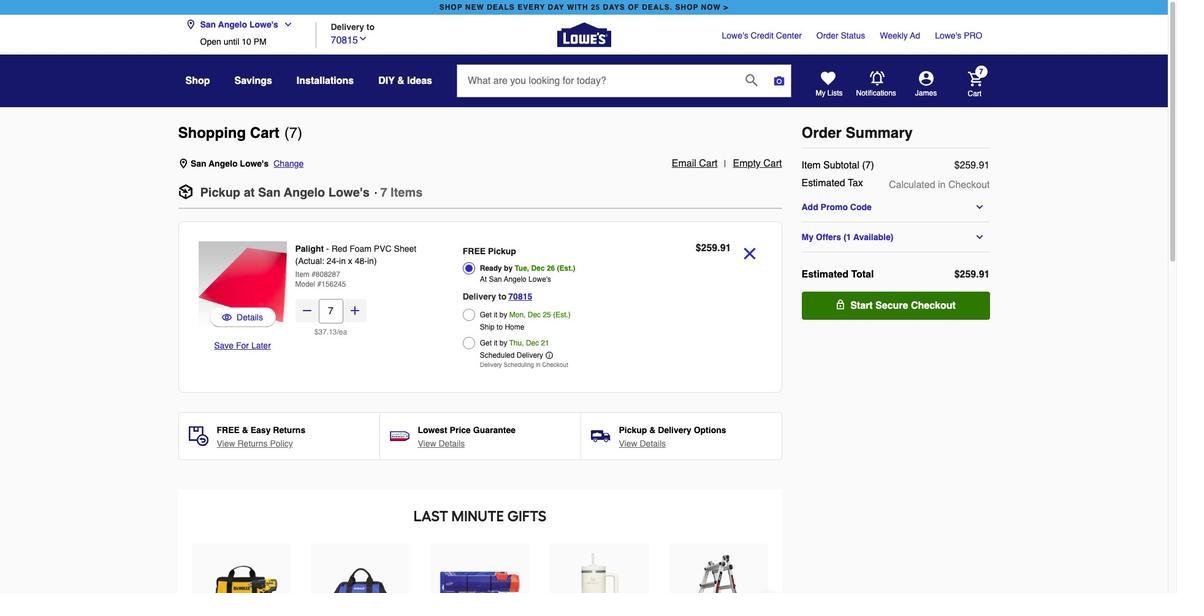 Task type: describe. For each thing, give the bounding box(es) containing it.
every
[[518, 3, 546, 12]]

thu,
[[510, 339, 524, 348]]

center
[[777, 31, 802, 40]]

add promo code
[[802, 202, 872, 212]]

gifts
[[508, 508, 547, 526]]

quickview image
[[222, 312, 232, 324]]

1 vertical spatial $ 259 . 91
[[696, 243, 732, 254]]

ship
[[480, 323, 495, 332]]

& for free
[[242, 426, 248, 436]]

cart down lowe's home improvement cart icon
[[968, 89, 982, 98]]

7 for 7 items
[[381, 186, 387, 200]]

delivery for delivery to
[[331, 22, 364, 32]]

1 horizontal spatial returns
[[273, 426, 306, 436]]

lowe's inside button
[[250, 20, 278, 29]]

status
[[841, 31, 866, 40]]

options
[[694, 426, 727, 436]]

san right at
[[258, 186, 281, 200]]

scheduling
[[504, 361, 534, 369]]

7 for 7
[[980, 68, 984, 76]]

$ 37 . 13 /ea
[[315, 328, 347, 337]]

checkout for calculated in checkout
[[949, 180, 990, 191]]

0 vertical spatial 25
[[591, 3, 601, 12]]

save for later
[[214, 341, 271, 351]]

item for item #808287 model #156245
[[295, 271, 310, 279]]

subtotal
[[824, 160, 860, 171]]

0 vertical spatial by
[[504, 264, 513, 273]]

angelo down shopping
[[209, 159, 238, 169]]

installations button
[[297, 70, 354, 92]]

view details link for view
[[619, 438, 666, 450]]

ready by tue, dec 26 (est.)
[[480, 264, 576, 273]]

estimated for estimated tax
[[802, 178, 846, 189]]

items
[[391, 186, 423, 200]]

open until 10 pm
[[200, 37, 267, 47]]

delivery to
[[331, 22, 375, 32]]

1 vertical spatial returns
[[238, 439, 268, 449]]

2 shop from the left
[[676, 3, 699, 12]]

0 vertical spatial 70815
[[331, 35, 358, 46]]

code
[[851, 202, 872, 212]]

1 shop from the left
[[440, 3, 463, 12]]

my lists
[[816, 89, 843, 98]]

70815 inside option group
[[509, 292, 533, 302]]

price
[[450, 426, 471, 436]]

my lists link
[[816, 71, 843, 98]]

free pickup
[[463, 247, 516, 256]]

search image
[[746, 74, 758, 86]]

25 inside option group
[[543, 311, 551, 320]]

37
[[319, 328, 327, 337]]

order for order summary
[[802, 125, 842, 142]]

lowe's left bullet 'icon'
[[329, 186, 370, 200]]

1 vertical spatial 91
[[721, 243, 732, 254]]

last minute gifts heading
[[190, 505, 770, 529]]

change
[[274, 159, 304, 169]]

start secure checkout
[[851, 301, 956, 312]]

of
[[628, 3, 640, 12]]

0 vertical spatial 70815 button
[[331, 32, 368, 48]]

to for ship to home
[[497, 323, 503, 332]]

start
[[851, 301, 873, 312]]

minute
[[452, 508, 504, 526]]

chevron down image inside 70815 button
[[358, 33, 368, 43]]

view returns policy link
[[217, 438, 293, 450]]

#156245
[[317, 280, 346, 289]]

checkout inside option group
[[543, 361, 569, 369]]

james
[[916, 89, 938, 98]]

savings button
[[235, 70, 272, 92]]

empty cart
[[733, 158, 782, 169]]

ideas
[[407, 75, 432, 87]]

get it by thu, dec 21
[[480, 339, 550, 348]]

pvc
[[374, 244, 392, 254]]

delivery for delivery to 70815
[[463, 292, 496, 302]]

Search Query text field
[[458, 65, 736, 97]]

order status link
[[817, 29, 866, 42]]

(actual:
[[295, 256, 325, 266]]

email
[[672, 158, 697, 169]]

policy
[[270, 439, 293, 449]]

cart for empty cart
[[764, 158, 782, 169]]

delivery for delivery scheduling in checkout
[[480, 361, 502, 369]]

offers
[[816, 233, 842, 242]]

details inside pickup & delivery options view details
[[640, 439, 666, 449]]

item #808287 model #156245
[[295, 271, 346, 289]]

48-
[[355, 256, 367, 266]]

pickup image
[[178, 185, 193, 199]]

lists
[[828, 89, 843, 98]]

savings
[[235, 75, 272, 87]]

save
[[214, 341, 234, 351]]

shopping
[[178, 125, 246, 142]]

lowe's up at
[[240, 159, 269, 169]]

)
[[298, 125, 303, 142]]

(7)
[[863, 160, 875, 171]]

add
[[802, 202, 819, 212]]

it for thu,
[[494, 339, 498, 348]]

at
[[244, 186, 255, 200]]

camera image
[[774, 75, 786, 87]]

summary
[[846, 125, 913, 142]]

21
[[541, 339, 550, 348]]

delivery up delivery scheduling in checkout
[[517, 352, 544, 360]]

my for my lists
[[816, 89, 826, 98]]

lowe's home improvement logo image
[[557, 8, 611, 62]]

1 vertical spatial 7
[[289, 125, 298, 142]]

& for pickup
[[650, 426, 656, 436]]

until
[[224, 37, 239, 47]]

palight
[[295, 244, 324, 254]]

option group containing free pickup
[[463, 243, 633, 372]]

by for mon, dec 25
[[500, 311, 508, 320]]

lowe's left the pro
[[936, 31, 962, 40]]

red foam pvc sheet (actual: 24-in x 48-in)
[[295, 244, 417, 266]]

little giant ladders multi m14 14.3-ft reach type 1a- 300-lb load capacity telescoping multi-position ladder image
[[679, 553, 759, 594]]

promo
[[821, 202, 848, 212]]

san right location image
[[191, 159, 207, 169]]

mon,
[[510, 311, 526, 320]]

location image
[[186, 20, 195, 29]]

(1
[[844, 233, 852, 242]]

get for get it by mon, dec 25 (est.)
[[480, 311, 492, 320]]

available)
[[854, 233, 894, 242]]

remove item image
[[739, 243, 761, 265]]

item for item subtotal (7)
[[802, 160, 821, 171]]

lowe's home improvement cart image
[[968, 71, 983, 86]]

tax
[[848, 178, 864, 189]]

plus image
[[349, 305, 361, 317]]

day
[[548, 3, 565, 12]]

red foam pvc sheet (actual: 24-in x 48-in) image
[[198, 242, 287, 330]]

secure image
[[836, 300, 846, 310]]

cart for shopping cart ( 7 )
[[250, 125, 280, 142]]

91 for estimated total
[[980, 269, 990, 280]]

10
[[242, 37, 251, 47]]

13
[[329, 328, 337, 337]]

it for mon,
[[494, 311, 498, 320]]

lowe's home improvement notification center image
[[870, 71, 885, 86]]

lowe's left credit
[[722, 31, 749, 40]]

james button
[[897, 71, 956, 98]]

deals.
[[642, 3, 673, 12]]

0 vertical spatial dec
[[532, 264, 545, 273]]

$ 259 . 91 for estimated total
[[955, 269, 990, 280]]

x
[[348, 256, 353, 266]]

pro
[[964, 31, 983, 40]]

24-
[[327, 256, 339, 266]]

stanley quencher 30-fl oz stainless steel insulated tumbler image
[[560, 553, 640, 594]]

shop button
[[186, 70, 210, 92]]

in inside option group
[[536, 361, 541, 369]]

view for pickup & delivery options view details
[[619, 439, 638, 449]]

lowe's credit center
[[722, 31, 802, 40]]

secure
[[876, 301, 909, 312]]

-
[[326, 244, 329, 254]]

free for free pickup
[[463, 247, 486, 256]]

7 items
[[381, 186, 423, 200]]

san angelo lowe's button
[[186, 12, 298, 37]]



Task type: vqa. For each thing, say whether or not it's contained in the screenshot.
Savings
yes



Task type: locate. For each thing, give the bounding box(es) containing it.
1 horizontal spatial view
[[418, 439, 437, 449]]

0 horizontal spatial &
[[242, 426, 248, 436]]

259 for estimated total
[[960, 269, 977, 280]]

1 vertical spatial by
[[500, 311, 508, 320]]

in
[[939, 180, 946, 191], [339, 256, 346, 266], [536, 361, 541, 369]]

1 vertical spatial 259
[[702, 243, 718, 254]]

0 vertical spatial checkout
[[949, 180, 990, 191]]

shop left now
[[676, 3, 699, 12]]

angelo up open until 10 pm
[[218, 20, 247, 29]]

0 horizontal spatial item
[[295, 271, 310, 279]]

lowe's inside option group
[[529, 275, 552, 284]]

it
[[494, 311, 498, 320], [494, 339, 498, 348]]

1 vertical spatial 70815
[[509, 292, 533, 302]]

in left x
[[339, 256, 346, 266]]

& left the easy
[[242, 426, 248, 436]]

0 vertical spatial returns
[[273, 426, 306, 436]]

sheet
[[394, 244, 417, 254]]

.
[[977, 160, 980, 171], [718, 243, 721, 254], [977, 269, 980, 280], [327, 328, 329, 337]]

kobalt blue black polyester 12-in tool bag image
[[321, 553, 401, 594]]

option group
[[463, 243, 633, 372]]

1 vertical spatial free
[[217, 426, 240, 436]]

cart left (
[[250, 125, 280, 142]]

1 estimated from the top
[[802, 178, 846, 189]]

installations
[[297, 75, 354, 87]]

ship to home
[[480, 323, 525, 332]]

returns up policy
[[273, 426, 306, 436]]

2 vertical spatial pickup
[[619, 426, 647, 436]]

san inside button
[[200, 20, 216, 29]]

dec for 21
[[526, 339, 539, 348]]

0 horizontal spatial details
[[237, 313, 263, 323]]

0 horizontal spatial view
[[217, 439, 235, 449]]

2 vertical spatial 259
[[960, 269, 977, 280]]

details button
[[210, 308, 276, 328], [222, 312, 263, 324]]

at san angelo lowe's
[[480, 275, 552, 284]]

2 chevron down image from the top
[[975, 233, 985, 242]]

0 horizontal spatial view details link
[[418, 438, 465, 450]]

my for my offers (1 available)
[[802, 233, 814, 242]]

order for order status
[[817, 31, 839, 40]]

0 vertical spatial pickup
[[200, 186, 241, 200]]

1 horizontal spatial pickup
[[488, 247, 516, 256]]

get for get it by thu, dec 21
[[480, 339, 492, 348]]

2 it from the top
[[494, 339, 498, 348]]

dewalt 20-volt max brushless drill (1-battery included, charger included and soft bag included) image
[[202, 553, 281, 594]]

home
[[505, 323, 525, 332]]

empty
[[733, 158, 761, 169]]

0 vertical spatial 91
[[980, 160, 990, 171]]

my left lists
[[816, 89, 826, 98]]

view inside pickup & delivery options view details
[[619, 439, 638, 449]]

total
[[852, 269, 874, 280]]

1 view from the left
[[217, 439, 235, 449]]

91 for item subtotal (7)
[[980, 160, 990, 171]]

1 vertical spatial item
[[295, 271, 310, 279]]

chevron down image for add promo code
[[975, 202, 985, 212]]

1 vertical spatial get
[[480, 339, 492, 348]]

it up scheduled at the left bottom of the page
[[494, 339, 498, 348]]

1 horizontal spatial 70815
[[509, 292, 533, 302]]

1 vertical spatial chevron down image
[[358, 33, 368, 43]]

0 vertical spatial chevron down image
[[975, 202, 985, 212]]

0 horizontal spatial 7
[[289, 125, 298, 142]]

pickup at san angelo lowe's
[[200, 186, 370, 200]]

1 horizontal spatial chevron down image
[[358, 33, 368, 43]]

0 vertical spatial 7
[[980, 68, 984, 76]]

2 horizontal spatial pickup
[[619, 426, 647, 436]]

lowe's home improvement lists image
[[821, 71, 836, 86]]

0 horizontal spatial returns
[[238, 439, 268, 449]]

259 for item subtotal (7)
[[960, 160, 977, 171]]

2 vertical spatial checkout
[[543, 361, 569, 369]]

70815 down delivery to
[[331, 35, 358, 46]]

in inside red foam pvc sheet (actual: 24-in x 48-in)
[[339, 256, 346, 266]]

my offers (1 available)
[[802, 233, 894, 242]]

angelo
[[218, 20, 247, 29], [209, 159, 238, 169], [284, 186, 325, 200], [504, 275, 527, 284]]

my offers (1 available) link
[[802, 233, 990, 242]]

2 vertical spatial dec
[[526, 339, 539, 348]]

shop
[[440, 3, 463, 12], [676, 3, 699, 12]]

1 chevron down image from the top
[[975, 202, 985, 212]]

at
[[480, 275, 487, 284]]

1 vertical spatial checkout
[[912, 301, 956, 312]]

1 vertical spatial 70815 button
[[509, 290, 533, 304]]

70815 button
[[331, 32, 368, 48], [509, 290, 533, 304]]

1 vertical spatial chevron down image
[[975, 233, 985, 242]]

7 right bullet 'icon'
[[381, 186, 387, 200]]

by up ship to home
[[500, 311, 508, 320]]

order left status
[[817, 31, 839, 40]]

70815 button inside option group
[[509, 290, 533, 304]]

san down ready
[[489, 275, 502, 284]]

cart for email cart
[[700, 158, 718, 169]]

pickup for pickup at san angelo lowe's
[[200, 186, 241, 200]]

cart inside button
[[764, 158, 782, 169]]

angelo inside option group
[[504, 275, 527, 284]]

2 horizontal spatial view
[[619, 439, 638, 449]]

1 horizontal spatial shop
[[676, 3, 699, 12]]

lowest
[[418, 426, 448, 436]]

get
[[480, 311, 492, 320], [480, 339, 492, 348]]

save for later button
[[214, 340, 271, 352]]

san inside option group
[[489, 275, 502, 284]]

nerf 16in dog tennis ball blaster blue plastic bpa-free interactive image
[[440, 553, 520, 594]]

san up open
[[200, 20, 216, 29]]

san angelo lowe's change
[[191, 159, 304, 169]]

0 horizontal spatial shop
[[440, 3, 463, 12]]

my left offers
[[802, 233, 814, 242]]

pickup & delivery options view details
[[619, 426, 727, 449]]

$
[[955, 160, 960, 171], [696, 243, 702, 254], [955, 269, 960, 280], [315, 328, 319, 337]]

(est.) right 26
[[557, 264, 576, 273]]

order summary
[[802, 125, 913, 142]]

change link
[[274, 158, 304, 170]]

location image
[[178, 159, 188, 169]]

1 view details link from the left
[[418, 438, 465, 450]]

1 vertical spatial estimated
[[802, 269, 849, 280]]

info image
[[546, 352, 553, 359]]

chevron down image for my offers (1 available)
[[975, 233, 985, 242]]

item inside item #808287 model #156245
[[295, 271, 310, 279]]

70815
[[331, 35, 358, 46], [509, 292, 533, 302]]

to for delivery to 70815
[[499, 292, 507, 302]]

san
[[200, 20, 216, 29], [191, 159, 207, 169], [258, 186, 281, 200], [489, 275, 502, 284]]

diy
[[379, 75, 395, 87]]

to
[[367, 22, 375, 32], [499, 292, 507, 302], [497, 323, 503, 332]]

0 horizontal spatial 70815 button
[[331, 32, 368, 48]]

dec left 26
[[532, 264, 545, 273]]

start secure checkout button
[[802, 292, 990, 320]]

1 horizontal spatial view details link
[[619, 438, 666, 450]]

days
[[603, 3, 626, 12]]

details inside lowest price guarantee view details
[[439, 439, 465, 449]]

checkout right secure
[[912, 301, 956, 312]]

get down the 'ship'
[[480, 339, 492, 348]]

pickup inside option group
[[488, 247, 516, 256]]

angelo inside button
[[218, 20, 247, 29]]

ad
[[911, 31, 921, 40]]

1 vertical spatial 25
[[543, 311, 551, 320]]

2 horizontal spatial &
[[650, 426, 656, 436]]

1 vertical spatial pickup
[[488, 247, 516, 256]]

0 horizontal spatial 70815
[[331, 35, 358, 46]]

bullet image
[[375, 192, 377, 194]]

1 vertical spatial order
[[802, 125, 842, 142]]

0 horizontal spatial chevron down image
[[278, 20, 293, 29]]

& for diy
[[398, 75, 405, 87]]

get it by mon, dec 25 (est.)
[[480, 311, 571, 320]]

0 horizontal spatial free
[[217, 426, 240, 436]]

shop left new
[[440, 3, 463, 12]]

delivery to 70815
[[463, 292, 533, 302]]

7 down the pro
[[980, 68, 984, 76]]

by for thu, dec 21
[[500, 339, 508, 348]]

item subtotal (7)
[[802, 160, 875, 171]]

2 horizontal spatial in
[[939, 180, 946, 191]]

angelo down tue, at top
[[504, 275, 527, 284]]

2 vertical spatial 7
[[381, 186, 387, 200]]

estimated tax
[[802, 178, 864, 189]]

free inside option group
[[463, 247, 486, 256]]

pm
[[254, 37, 267, 47]]

1 vertical spatial in
[[339, 256, 346, 266]]

order up item subtotal (7)
[[802, 125, 842, 142]]

in right scheduling
[[536, 361, 541, 369]]

0 vertical spatial order
[[817, 31, 839, 40]]

shopping cart ( 7 )
[[178, 125, 303, 142]]

0 vertical spatial to
[[367, 22, 375, 32]]

pickup for pickup & delivery options view details
[[619, 426, 647, 436]]

cart right empty
[[764, 158, 782, 169]]

0 vertical spatial it
[[494, 311, 498, 320]]

by left thu,
[[500, 339, 508, 348]]

scheduled
[[480, 352, 515, 360]]

estimated down item subtotal (7)
[[802, 178, 846, 189]]

Stepper number input field with increment and decrement buttons number field
[[319, 299, 343, 324]]

0 vertical spatial in
[[939, 180, 946, 191]]

pickup inside pickup & delivery options view details
[[619, 426, 647, 436]]

lowe's credit center link
[[722, 29, 802, 42]]

1 horizontal spatial item
[[802, 160, 821, 171]]

0 vertical spatial 259
[[960, 160, 977, 171]]

& inside pickup & delivery options view details
[[650, 426, 656, 436]]

70815 button down at san angelo lowe's
[[509, 290, 533, 304]]

shop new deals every day with 25 days of deals. shop now >
[[440, 3, 729, 12]]

lowe's up pm
[[250, 20, 278, 29]]

1 vertical spatial dec
[[528, 311, 541, 320]]

angelo down change link
[[284, 186, 325, 200]]

later
[[251, 341, 271, 351]]

chevron down image
[[975, 202, 985, 212], [975, 233, 985, 242]]

delivery down at
[[463, 292, 496, 302]]

last
[[414, 508, 448, 526]]

notifications
[[857, 89, 897, 98]]

0 vertical spatial my
[[816, 89, 826, 98]]

lowe's pro link
[[936, 29, 983, 42]]

san angelo lowe's
[[200, 20, 278, 29]]

deals
[[487, 3, 515, 12]]

1 vertical spatial to
[[499, 292, 507, 302]]

chevron down image
[[278, 20, 293, 29], [358, 33, 368, 43]]

7 up change link
[[289, 125, 298, 142]]

lowest price guarantee view details
[[418, 426, 516, 449]]

25 right 'with'
[[591, 3, 601, 12]]

view for free & easy returns view returns policy
[[217, 439, 235, 449]]

2 view from the left
[[418, 439, 437, 449]]

estimated up secure icon
[[802, 269, 849, 280]]

details
[[237, 313, 263, 323], [439, 439, 465, 449], [640, 439, 666, 449]]

0 horizontal spatial pickup
[[200, 186, 241, 200]]

25 up 21
[[543, 311, 551, 320]]

1 vertical spatial it
[[494, 339, 498, 348]]

& right diy
[[398, 75, 405, 87]]

2 vertical spatial to
[[497, 323, 503, 332]]

free up ready
[[463, 247, 486, 256]]

3 view from the left
[[619, 439, 638, 449]]

checkout for start secure checkout
[[912, 301, 956, 312]]

easy
[[251, 426, 271, 436]]

7
[[980, 68, 984, 76], [289, 125, 298, 142], [381, 186, 387, 200]]

2 vertical spatial 91
[[980, 269, 990, 280]]

(est.)
[[557, 264, 576, 273], [553, 311, 571, 320]]

delivery inside pickup & delivery options view details
[[658, 426, 692, 436]]

2 view details link from the left
[[619, 438, 666, 450]]

0 vertical spatial estimated
[[802, 178, 846, 189]]

by up at san angelo lowe's
[[504, 264, 513, 273]]

0 vertical spatial free
[[463, 247, 486, 256]]

diy & ideas
[[379, 75, 432, 87]]

checkout down 'info' image
[[543, 361, 569, 369]]

0 horizontal spatial my
[[802, 233, 814, 242]]

email cart
[[672, 158, 718, 169]]

& inside diy & ideas button
[[398, 75, 405, 87]]

0 vertical spatial get
[[480, 311, 492, 320]]

dec for 25
[[528, 311, 541, 320]]

free
[[463, 247, 486, 256], [217, 426, 240, 436]]

2 vertical spatial $ 259 . 91
[[955, 269, 990, 280]]

$ 259 . 91
[[955, 160, 990, 171], [696, 243, 732, 254], [955, 269, 990, 280]]

1 horizontal spatial &
[[398, 75, 405, 87]]

1 horizontal spatial my
[[816, 89, 826, 98]]

1 horizontal spatial details
[[439, 439, 465, 449]]

my
[[816, 89, 826, 98], [802, 233, 814, 242]]

$ 259 . 91 for item subtotal (7)
[[955, 160, 990, 171]]

2 vertical spatial by
[[500, 339, 508, 348]]

view inside lowest price guarantee view details
[[418, 439, 437, 449]]

it up ship to home
[[494, 311, 498, 320]]

cart inside button
[[700, 158, 718, 169]]

0 vertical spatial (est.)
[[557, 264, 576, 273]]

empty cart button
[[733, 156, 782, 171]]

weekly
[[880, 31, 908, 40]]

#808287
[[312, 271, 340, 279]]

1 vertical spatial my
[[802, 233, 814, 242]]

weekly ad
[[880, 31, 921, 40]]

2 horizontal spatial 7
[[980, 68, 984, 76]]

view inside free & easy returns view returns policy
[[217, 439, 235, 449]]

lowe's pro
[[936, 31, 983, 40]]

&
[[398, 75, 405, 87], [242, 426, 248, 436], [650, 426, 656, 436]]

delivery up installations button
[[331, 22, 364, 32]]

2 horizontal spatial details
[[640, 439, 666, 449]]

to for delivery to
[[367, 22, 375, 32]]

2 vertical spatial in
[[536, 361, 541, 369]]

diy & ideas button
[[379, 70, 432, 92]]

returns down the easy
[[238, 439, 268, 449]]

new
[[466, 3, 485, 12]]

ready
[[480, 264, 502, 273]]

open
[[200, 37, 221, 47]]

0 vertical spatial chevron down image
[[278, 20, 293, 29]]

dec right mon,
[[528, 311, 541, 320]]

1 vertical spatial (est.)
[[553, 311, 571, 320]]

delivery left options
[[658, 426, 692, 436]]

1 horizontal spatial 70815 button
[[509, 290, 533, 304]]

shop
[[186, 75, 210, 87]]

free for free & easy returns view returns policy
[[217, 426, 240, 436]]

None search field
[[457, 64, 792, 109]]

in right calculated
[[939, 180, 946, 191]]

cart right email
[[700, 158, 718, 169]]

checkout inside 'button'
[[912, 301, 956, 312]]

in)
[[367, 256, 377, 266]]

returns
[[273, 426, 306, 436], [238, 439, 268, 449]]

0 horizontal spatial in
[[339, 256, 346, 266]]

free inside free & easy returns view returns policy
[[217, 426, 240, 436]]

& left options
[[650, 426, 656, 436]]

1 horizontal spatial 25
[[591, 3, 601, 12]]

1 horizontal spatial in
[[536, 361, 541, 369]]

item up estimated tax
[[802, 160, 821, 171]]

1 get from the top
[[480, 311, 492, 320]]

70815 button up installations button
[[331, 32, 368, 48]]

1 horizontal spatial free
[[463, 247, 486, 256]]

(est.) right mon,
[[553, 311, 571, 320]]

checkout right calculated
[[949, 180, 990, 191]]

item up model at left
[[295, 271, 310, 279]]

lowe's down 26
[[529, 275, 552, 284]]

minus image
[[301, 305, 313, 317]]

/ea
[[337, 328, 347, 337]]

order status
[[817, 31, 866, 40]]

estimated for estimated total
[[802, 269, 849, 280]]

0 horizontal spatial 25
[[543, 311, 551, 320]]

1 horizontal spatial 7
[[381, 186, 387, 200]]

delivery down scheduled at the left bottom of the page
[[480, 361, 502, 369]]

0 vertical spatial item
[[802, 160, 821, 171]]

>
[[724, 3, 729, 12]]

2 estimated from the top
[[802, 269, 849, 280]]

get up the 'ship'
[[480, 311, 492, 320]]

dec left 21
[[526, 339, 539, 348]]

free & easy returns view returns policy
[[217, 426, 306, 449]]

1 it from the top
[[494, 311, 498, 320]]

2 get from the top
[[480, 339, 492, 348]]

view details link for details
[[418, 438, 465, 450]]

0 vertical spatial $ 259 . 91
[[955, 160, 990, 171]]

& inside free & easy returns view returns policy
[[242, 426, 248, 436]]

70815 down at san angelo lowe's
[[509, 292, 533, 302]]

free up view returns policy link
[[217, 426, 240, 436]]



